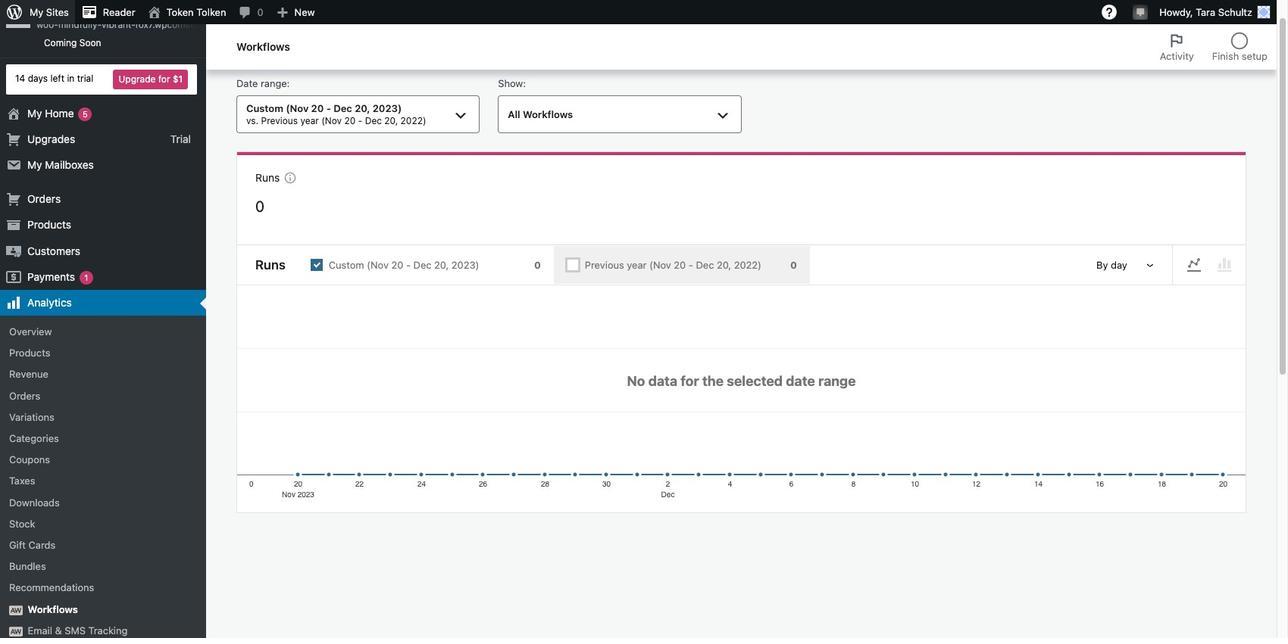 Task type: describe. For each thing, give the bounding box(es) containing it.
howdy,
[[1160, 6, 1193, 18]]

1 : from the left
[[287, 77, 290, 89]]

show :
[[498, 77, 526, 89]]

email & sms tracking
[[28, 625, 128, 637]]

mailboxes
[[45, 158, 94, 171]]

custom (nov 20 - dec 20, 2023) vs. previous year (nov 20 - dec 20, 2022)
[[246, 103, 426, 127]]

left
[[50, 73, 64, 84]]

2 orders link from the top
[[0, 385, 206, 407]]

range
[[261, 77, 287, 89]]

finish
[[1212, 50, 1239, 62]]

coming
[[44, 37, 77, 48]]

2023) for custom (nov 20 - dec 20, 2023) vs. previous year (nov 20 - dec 20, 2022)
[[373, 103, 402, 115]]

analytics link
[[0, 290, 206, 316]]

year inside custom (nov 20 - dec 20, 2023) vs. previous year (nov 20 - dec 20, 2022)
[[300, 115, 319, 127]]

bar chart image
[[1216, 256, 1234, 274]]

5
[[83, 109, 88, 119]]

show
[[498, 77, 523, 89]]

reader link
[[75, 0, 141, 24]]

soon
[[79, 37, 101, 48]]

trial
[[77, 73, 93, 84]]

14 days left in trial
[[15, 73, 93, 84]]

overview link
[[0, 321, 206, 343]]

my for my home 5
[[27, 107, 42, 119]]

tracking
[[88, 625, 128, 637]]

fox7.wpcomstaging.com
[[135, 19, 238, 30]]

reader
[[103, 6, 135, 18]]

my mailboxes link
[[0, 152, 206, 178]]

none checkbox containing custom (nov 20 - dec 20, 2023)
[[298, 246, 554, 284]]

&
[[55, 625, 62, 637]]

revenue
[[9, 369, 48, 381]]

stock
[[9, 518, 35, 530]]

workflows inside dropdown button
[[523, 109, 573, 121]]

overview
[[9, 326, 52, 338]]

stock link
[[0, 514, 206, 535]]

2 : from the left
[[523, 77, 526, 89]]

1 vertical spatial 2022)
[[734, 259, 762, 271]]

upgrade for $1
[[119, 73, 183, 85]]

0 link
[[232, 0, 269, 24]]

tab list containing activity
[[1151, 24, 1277, 70]]

20 inside option
[[391, 259, 403, 271]]

1 horizontal spatial previous
[[585, 259, 624, 271]]

trial
[[170, 132, 191, 145]]

gift cards link
[[0, 535, 206, 556]]

payments
[[27, 270, 75, 283]]

downloads
[[9, 497, 60, 509]]

date range :
[[236, 77, 290, 89]]

vibrant-
[[102, 19, 135, 30]]

0 inside performance indicators menu
[[255, 198, 265, 215]]

my home 5
[[27, 107, 88, 119]]

2022) inside custom (nov 20 - dec 20, 2023) vs. previous year (nov 20 - dec 20, 2022)
[[401, 115, 426, 127]]

gift cards
[[9, 540, 56, 552]]

2 vertical spatial workflows
[[28, 604, 78, 616]]

my for my sites
[[30, 6, 43, 18]]

date
[[236, 77, 258, 89]]

tolken for token tolken
[[196, 6, 226, 18]]

new
[[294, 6, 315, 18]]

email
[[28, 625, 52, 637]]

analytics
[[27, 296, 72, 309]]

1 vertical spatial products
[[9, 347, 50, 359]]

1 horizontal spatial workflows
[[236, 40, 290, 53]]

woo-
[[36, 19, 58, 30]]

token tolken
[[166, 6, 226, 18]]

20, inside option
[[434, 259, 449, 271]]

home
[[45, 107, 74, 119]]

upgrade
[[119, 73, 156, 85]]

new link
[[269, 0, 321, 24]]

recommendations
[[9, 582, 94, 594]]

custom for custom (nov 20 - dec 20, 2023) vs. previous year (nov 20 - dec 20, 2022)
[[246, 103, 283, 115]]

custom (nov 20 - dec 20, 2023)
[[329, 259, 479, 271]]

my sites
[[30, 6, 69, 18]]

automatewoo element for email & sms tracking
[[9, 627, 23, 637]]

schultz
[[1218, 6, 1253, 18]]

taxes
[[9, 475, 35, 488]]

bundles
[[9, 561, 46, 573]]

all workflows
[[508, 109, 573, 121]]

notification image
[[1135, 5, 1147, 17]]

token tolken link
[[141, 0, 232, 24]]

upgrades
[[27, 132, 75, 145]]

cards
[[29, 540, 56, 552]]

2023) for custom (nov 20 - dec 20, 2023)
[[452, 259, 479, 271]]



Task type: locate. For each thing, give the bounding box(es) containing it.
revenue link
[[0, 364, 206, 385]]

: right date
[[287, 77, 290, 89]]

coupons link
[[0, 450, 206, 471]]

0 vertical spatial products link
[[0, 212, 206, 238]]

-
[[326, 103, 331, 115], [358, 115, 362, 127], [406, 259, 411, 271], [689, 259, 693, 271]]

for
[[158, 73, 170, 85]]

tolken for token tolken woo-mindfully-vibrant-fox7.wpcomstaging.com coming soon
[[68, 4, 100, 17]]

finish setup
[[1212, 50, 1268, 62]]

orders link down my mailboxes link
[[0, 187, 206, 212]]

menu bar
[[1173, 252, 1246, 279]]

recommendations link
[[0, 578, 206, 599]]

1
[[84, 273, 88, 282]]

None checkbox
[[554, 246, 810, 284]]

days
[[28, 73, 48, 84]]

14
[[15, 73, 25, 84]]

1 vertical spatial year
[[627, 259, 647, 271]]

1 vertical spatial orders
[[9, 390, 40, 402]]

performance indicators menu
[[236, 152, 1247, 246]]

1 horizontal spatial 2022)
[[734, 259, 762, 271]]

token for token tolken
[[166, 6, 194, 18]]

previous inside custom (nov 20 - dec 20, 2023) vs. previous year (nov 20 - dec 20, 2022)
[[261, 115, 298, 127]]

categories link
[[0, 428, 206, 450]]

automatewoo element inside workflows link
[[9, 606, 23, 616]]

1 orders link from the top
[[0, 187, 206, 212]]

sites
[[46, 6, 69, 18]]

1 vertical spatial 2023)
[[452, 259, 479, 271]]

1 vertical spatial my
[[27, 107, 42, 119]]

categories
[[9, 433, 59, 445]]

variations link
[[0, 407, 206, 428]]

2 runs from the top
[[255, 258, 286, 273]]

my mailboxes
[[27, 158, 94, 171]]

workflows
[[236, 40, 290, 53], [523, 109, 573, 121], [28, 604, 78, 616]]

0 vertical spatial previous
[[261, 115, 298, 127]]

0 horizontal spatial token
[[36, 4, 66, 17]]

all
[[508, 109, 520, 121]]

my for my mailboxes
[[27, 158, 42, 171]]

automatewoo element left email
[[9, 627, 23, 637]]

1 horizontal spatial token
[[166, 6, 194, 18]]

howdy, tara schultz
[[1160, 6, 1253, 18]]

year
[[300, 115, 319, 127], [627, 259, 647, 271]]

products
[[27, 218, 71, 231], [9, 347, 50, 359]]

tolken up mindfully-
[[68, 4, 100, 17]]

0 vertical spatial my
[[30, 6, 43, 18]]

vs.
[[246, 115, 259, 127]]

workflows right all
[[523, 109, 573, 121]]

taxes link
[[0, 471, 206, 492]]

bundles link
[[0, 556, 206, 578]]

in
[[67, 73, 75, 84]]

0 vertical spatial products
[[27, 218, 71, 231]]

2 automatewoo element from the top
[[9, 627, 23, 637]]

0 vertical spatial year
[[300, 115, 319, 127]]

my up woo-
[[30, 6, 43, 18]]

previous year (nov 20 - dec 20, 2022)
[[585, 259, 762, 271]]

1 vertical spatial products link
[[0, 343, 206, 364]]

tolken inside token tolken woo-mindfully-vibrant-fox7.wpcomstaging.com coming soon
[[68, 4, 100, 17]]

tara
[[1196, 6, 1216, 18]]

finish setup button
[[1203, 24, 1277, 70]]

dec
[[334, 103, 352, 115], [365, 115, 382, 127], [413, 259, 432, 271], [696, 259, 714, 271]]

0 horizontal spatial previous
[[261, 115, 298, 127]]

activity
[[1160, 50, 1194, 62]]

automatewoo element for workflows
[[9, 606, 23, 616]]

tab list
[[1151, 24, 1277, 70]]

0 horizontal spatial 2022)
[[401, 115, 426, 127]]

automatewoo element down recommendations
[[9, 606, 23, 616]]

my inside my sites link
[[30, 6, 43, 18]]

0 vertical spatial runs
[[255, 171, 280, 184]]

downloads link
[[0, 492, 206, 514]]

orders
[[27, 193, 61, 205], [9, 390, 40, 402]]

token inside "token tolken" 'link'
[[166, 6, 194, 18]]

line chart image
[[1185, 256, 1203, 274]]

workflows link
[[0, 599, 206, 620]]

0
[[257, 6, 263, 18], [255, 198, 265, 215], [534, 259, 541, 271], [790, 259, 797, 271]]

1 vertical spatial previous
[[585, 259, 624, 271]]

0 vertical spatial orders
[[27, 193, 61, 205]]

0 horizontal spatial custom
[[246, 103, 283, 115]]

upgrade for $1 button
[[113, 69, 188, 89]]

custom inside option
[[329, 259, 364, 271]]

orders down my mailboxes
[[27, 193, 61, 205]]

token
[[36, 4, 66, 17], [166, 6, 194, 18]]

activity button
[[1151, 24, 1203, 70]]

setup
[[1242, 50, 1268, 62]]

1 products link from the top
[[0, 212, 206, 238]]

1 horizontal spatial 2023)
[[452, 259, 479, 271]]

my left home
[[27, 107, 42, 119]]

1 horizontal spatial year
[[627, 259, 647, 271]]

2023)
[[373, 103, 402, 115], [452, 259, 479, 271]]

1 runs from the top
[[255, 171, 280, 184]]

token up woo-
[[36, 4, 66, 17]]

orders link up categories link
[[0, 385, 206, 407]]

customers
[[27, 244, 80, 257]]

workflows down recommendations
[[28, 604, 78, 616]]

automatewoo element inside email & sms tracking link
[[9, 627, 23, 637]]

orders link
[[0, 187, 206, 212], [0, 385, 206, 407]]

0 vertical spatial automatewoo element
[[9, 606, 23, 616]]

1 horizontal spatial tolken
[[196, 6, 226, 18]]

products link
[[0, 212, 206, 238], [0, 343, 206, 364]]

: up all workflows
[[523, 77, 526, 89]]

mindfully-
[[58, 19, 102, 30]]

my down upgrades
[[27, 158, 42, 171]]

None checkbox
[[298, 246, 554, 284]]

my inside my mailboxes link
[[27, 158, 42, 171]]

0 vertical spatial custom
[[246, 103, 283, 115]]

1 horizontal spatial :
[[523, 77, 526, 89]]

- inside option
[[406, 259, 411, 271]]

runs inside performance indicators menu
[[255, 171, 280, 184]]

products link up 1
[[0, 212, 206, 238]]

1 vertical spatial workflows
[[523, 109, 573, 121]]

1 vertical spatial runs
[[255, 258, 286, 273]]

workflows down 0 link at the left top
[[236, 40, 290, 53]]

previous
[[261, 115, 298, 127], [585, 259, 624, 271]]

0 inside the toolbar navigation
[[257, 6, 263, 18]]

2 horizontal spatial workflows
[[523, 109, 573, 121]]

0 horizontal spatial workflows
[[28, 604, 78, 616]]

0 vertical spatial 2022)
[[401, 115, 426, 127]]

20,
[[355, 103, 370, 115], [384, 115, 398, 127], [434, 259, 449, 271], [717, 259, 731, 271]]

1 vertical spatial automatewoo element
[[9, 627, 23, 637]]

my sites link
[[0, 0, 75, 24]]

0 horizontal spatial 2023)
[[373, 103, 402, 115]]

custom
[[246, 103, 283, 115], [329, 259, 364, 271]]

my
[[30, 6, 43, 18], [27, 107, 42, 119], [27, 158, 42, 171]]

0 vertical spatial orders link
[[0, 187, 206, 212]]

$1
[[173, 73, 183, 85]]

tolken inside "token tolken" 'link'
[[196, 6, 226, 18]]

0 vertical spatial workflows
[[236, 40, 290, 53]]

custom for custom (nov 20 - dec 20, 2023)
[[329, 259, 364, 271]]

2023) inside custom (nov 20 - dec 20, 2023) vs. previous year (nov 20 - dec 20, 2022)
[[373, 103, 402, 115]]

variations
[[9, 411, 54, 423]]

2 vertical spatial my
[[27, 158, 42, 171]]

payments 1
[[27, 270, 88, 283]]

2023) inside option
[[452, 259, 479, 271]]

1 vertical spatial custom
[[329, 259, 364, 271]]

:
[[287, 77, 290, 89], [523, 77, 526, 89]]

customers link
[[0, 238, 206, 264]]

20
[[311, 103, 324, 115], [344, 115, 356, 127], [391, 259, 403, 271], [674, 259, 686, 271]]

automatewoo element
[[9, 606, 23, 616], [9, 627, 23, 637]]

tolken up fox7.wpcomstaging.com
[[196, 6, 226, 18]]

products link down analytics 'link'
[[0, 343, 206, 364]]

coupons
[[9, 454, 50, 466]]

0 horizontal spatial :
[[287, 77, 290, 89]]

1 horizontal spatial custom
[[329, 259, 364, 271]]

0 horizontal spatial tolken
[[68, 4, 100, 17]]

token tolken woo-mindfully-vibrant-fox7.wpcomstaging.com coming soon
[[36, 4, 238, 48]]

runs
[[255, 171, 280, 184], [255, 258, 286, 273]]

none checkbox containing previous year (nov 20 - dec 20, 2022)
[[554, 246, 810, 284]]

gift
[[9, 540, 26, 552]]

2022)
[[401, 115, 426, 127], [734, 259, 762, 271]]

token inside token tolken woo-mindfully-vibrant-fox7.wpcomstaging.com coming soon
[[36, 4, 66, 17]]

toolbar navigation
[[0, 0, 1277, 27]]

token up fox7.wpcomstaging.com
[[166, 6, 194, 18]]

sms
[[65, 625, 86, 637]]

token for token tolken woo-mindfully-vibrant-fox7.wpcomstaging.com coming soon
[[36, 4, 66, 17]]

products up customers
[[27, 218, 71, 231]]

all workflows button
[[498, 96, 742, 134]]

1 automatewoo element from the top
[[9, 606, 23, 616]]

0 vertical spatial 2023)
[[373, 103, 402, 115]]

custom inside custom (nov 20 - dec 20, 2023) vs. previous year (nov 20 - dec 20, 2022)
[[246, 103, 283, 115]]

2 products link from the top
[[0, 343, 206, 364]]

orders down revenue
[[9, 390, 40, 402]]

0 horizontal spatial year
[[300, 115, 319, 127]]

products down the overview
[[9, 347, 50, 359]]

email & sms tracking link
[[0, 620, 206, 639]]

1 vertical spatial orders link
[[0, 385, 206, 407]]



Task type: vqa. For each thing, say whether or not it's contained in the screenshot.
SELECTED
no



